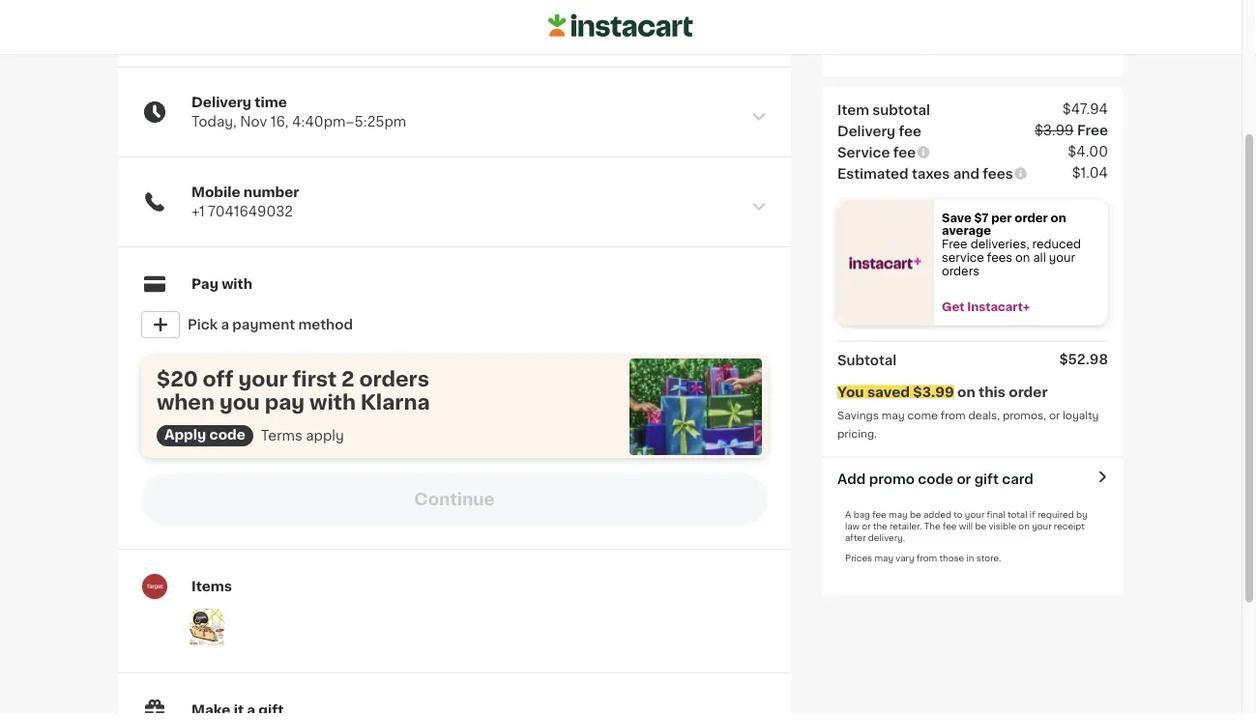 Task type: describe. For each thing, give the bounding box(es) containing it.
item
[[838, 103, 870, 117]]

may for vary
[[875, 554, 894, 563]]

you
[[220, 392, 260, 413]]

1 horizontal spatial be
[[976, 522, 987, 531]]

home image
[[549, 11, 694, 40]]

will
[[959, 522, 973, 531]]

get
[[942, 302, 965, 313]]

add promo code or gift card button
[[838, 470, 1034, 489]]

apply
[[306, 430, 344, 443]]

on up reduced
[[1051, 212, 1067, 223]]

promo
[[869, 473, 915, 486]]

fee down the subtotal
[[899, 124, 922, 138]]

delivery.
[[869, 534, 906, 543]]

apply
[[164, 429, 206, 442]]

$7
[[975, 212, 989, 223]]

when
[[157, 392, 215, 413]]

peace
[[1043, 24, 1087, 38]]

2
[[341, 369, 355, 389]]

orders inside save $7 per order on average free deliveries, reduced service fees on all your orders
[[942, 266, 980, 277]]

order inside save $7 per order on average free deliveries, reduced service fees on all your orders
[[1015, 212, 1048, 223]]

if
[[1030, 511, 1036, 520]]

mobile number +1 7041649032
[[192, 186, 299, 219]]

delivery time today, nov 16, 4:40pm–5:25pm
[[192, 96, 407, 129]]

the
[[925, 522, 941, 531]]

$4.00
[[1068, 145, 1109, 158]]

come
[[908, 411, 938, 421]]

reduced
[[1033, 239, 1082, 250]]

average
[[942, 226, 992, 237]]

4:40pm–5:25pm
[[292, 115, 407, 129]]

saved
[[868, 386, 910, 399]]

off
[[203, 369, 234, 389]]

on left all
[[1016, 252, 1031, 263]]

order inside place your order with peace of mind.
[[969, 24, 1007, 38]]

deals,
[[969, 411, 1000, 421]]

your down if
[[1032, 522, 1052, 531]]

the
[[873, 522, 888, 531]]

bag
[[854, 511, 871, 520]]

your inside place your order with peace of mind.
[[934, 24, 966, 38]]

your inside save $7 per order on average free deliveries, reduced service fees on all your orders
[[1049, 252, 1076, 263]]

mobile
[[192, 186, 240, 199]]

7041649032
[[208, 205, 293, 219]]

0 horizontal spatial $3.99
[[913, 386, 955, 399]]

total
[[1008, 511, 1028, 520]]

pick a payment method
[[188, 318, 353, 332]]

today,
[[192, 115, 237, 129]]

and
[[954, 167, 980, 180]]

store.
[[977, 554, 1002, 563]]

receipt
[[1054, 522, 1085, 531]]

per
[[992, 212, 1012, 223]]

vary
[[896, 554, 915, 563]]

nov
[[240, 115, 267, 129]]

subtotal
[[838, 354, 897, 367]]

added
[[924, 511, 952, 520]]

0 vertical spatial be
[[910, 511, 922, 520]]

your up will
[[965, 511, 985, 520]]

0 vertical spatial fees
[[983, 167, 1014, 180]]

fee up estimated taxes and fees
[[894, 146, 916, 159]]

first
[[293, 369, 337, 389]]

estimated
[[838, 167, 909, 180]]

on left this
[[958, 386, 976, 399]]

from for deals,
[[941, 411, 966, 421]]

may for come
[[882, 411, 905, 421]]

$47.94
[[1063, 102, 1109, 116]]

promos,
[[1003, 411, 1047, 421]]

those
[[940, 554, 965, 563]]

you saved $3.99 on this order
[[838, 386, 1048, 399]]

mind.
[[892, 44, 931, 57]]

final
[[987, 511, 1006, 520]]

gift
[[975, 473, 999, 486]]

may inside the a bag fee may be added to your final total if required by law or the retailer. the fee will be visible on your receipt after delivery.
[[889, 511, 908, 520]]

add promo code or gift card
[[838, 473, 1034, 486]]

from for those
[[917, 554, 938, 563]]

service
[[838, 146, 890, 159]]

delivery fee
[[838, 124, 922, 138]]

delivery for delivery time today, nov 16, 4:40pm–5:25pm
[[192, 96, 252, 109]]

this
[[979, 386, 1006, 399]]

fee up the the
[[873, 511, 887, 520]]

law
[[845, 522, 860, 531]]

mobile number image
[[751, 198, 768, 216]]

with inside place your order with peace of mind.
[[1010, 24, 1040, 38]]

place
[[892, 24, 931, 38]]

more info about 100% satisfaction guarantee image
[[933, 41, 948, 57]]

instacart+
[[968, 302, 1030, 313]]

save $7 per order on average free deliveries, reduced service fees on all your orders
[[942, 212, 1084, 277]]

item subtotal
[[838, 103, 931, 117]]



Task type: locate. For each thing, give the bounding box(es) containing it.
fees down deliveries,
[[988, 252, 1013, 263]]

0 vertical spatial orders
[[942, 266, 980, 277]]

1 horizontal spatial with
[[310, 392, 356, 413]]

to
[[954, 511, 963, 520]]

1 vertical spatial delivery
[[838, 124, 896, 138]]

2 vertical spatial or
[[862, 522, 871, 531]]

on down total
[[1019, 522, 1030, 531]]

may up retailer.
[[889, 511, 908, 520]]

time
[[255, 96, 287, 109]]

deliveries,
[[971, 239, 1030, 250]]

a bag fee may be added to your final total if required by law or the retailer. the fee will be visible on your receipt after delivery.
[[845, 511, 1088, 543]]

2 vertical spatial with
[[310, 392, 356, 413]]

edwards® turtle pie image
[[188, 608, 226, 647]]

on inside the a bag fee may be added to your final total if required by law or the retailer. the fee will be visible on your receipt after delivery.
[[1019, 522, 1030, 531]]

place your order with peace of mind.
[[892, 24, 1105, 57]]

in
[[967, 554, 975, 563]]

method
[[298, 318, 353, 332]]

you
[[838, 386, 865, 399]]

prices may vary from those in store.
[[845, 554, 1002, 563]]

card
[[1002, 473, 1034, 486]]

service fee
[[838, 146, 916, 159]]

of
[[1090, 24, 1105, 38]]

estimated taxes and fees
[[838, 167, 1014, 180]]

code down you
[[209, 429, 246, 442]]

add
[[838, 473, 866, 486]]

your up pay
[[238, 369, 288, 389]]

2 horizontal spatial with
[[1010, 24, 1040, 38]]

may down 'delivery.'
[[875, 554, 894, 563]]

2 vertical spatial order
[[1009, 386, 1048, 399]]

1 vertical spatial fees
[[988, 252, 1013, 263]]

0 horizontal spatial free
[[942, 239, 968, 250]]

with right the 'pay'
[[222, 278, 253, 291]]

or inside savings may come from deals, promos, or loyalty pricing.
[[1049, 411, 1060, 421]]

required
[[1038, 511, 1075, 520]]

code
[[209, 429, 246, 442], [918, 473, 954, 486]]

1 vertical spatial from
[[917, 554, 938, 563]]

orders down service
[[942, 266, 980, 277]]

1 horizontal spatial free
[[1078, 123, 1109, 137]]

may down saved
[[882, 411, 905, 421]]

free up $4.00
[[1078, 123, 1109, 137]]

klarna
[[361, 392, 430, 413]]

visible
[[989, 522, 1017, 531]]

16,
[[271, 115, 289, 129]]

1 horizontal spatial delivery
[[838, 124, 896, 138]]

loyalty
[[1063, 411, 1099, 421]]

or left "loyalty"
[[1049, 411, 1060, 421]]

or
[[1049, 411, 1060, 421], [957, 473, 972, 486], [862, 522, 871, 531]]

your inside $20 off your first 2 orders when you pay with klarna
[[238, 369, 288, 389]]

payment
[[233, 318, 295, 332]]

0 vertical spatial delivery
[[192, 96, 252, 109]]

your down reduced
[[1049, 252, 1076, 263]]

2 horizontal spatial or
[[1049, 411, 1060, 421]]

order up 'promos,' on the right bottom of the page
[[1009, 386, 1048, 399]]

$20 off your first 2 orders when you pay with klarna
[[157, 369, 430, 413]]

1 vertical spatial $3.99
[[913, 386, 955, 399]]

with down 2
[[310, 392, 356, 413]]

1 horizontal spatial $3.99
[[1035, 123, 1074, 137]]

$3.99
[[1035, 123, 1074, 137], [913, 386, 955, 399]]

1 horizontal spatial orders
[[942, 266, 980, 277]]

a
[[845, 511, 852, 520]]

from down the you saved $3.99 on this order
[[941, 411, 966, 421]]

delivery up service
[[838, 124, 896, 138]]

with inside $20 off your first 2 orders when you pay with klarna
[[310, 392, 356, 413]]

pay
[[192, 278, 218, 291]]

1 vertical spatial or
[[957, 473, 972, 486]]

savings
[[838, 411, 879, 421]]

0 horizontal spatial from
[[917, 554, 938, 563]]

+1
[[192, 205, 205, 219]]

apply code
[[164, 429, 246, 442]]

0 horizontal spatial be
[[910, 511, 922, 520]]

delivery for delivery fee
[[838, 124, 896, 138]]

order right the place
[[969, 24, 1007, 38]]

fees inside save $7 per order on average free deliveries, reduced service fees on all your orders
[[988, 252, 1013, 263]]

$3.99 down $47.94
[[1035, 123, 1074, 137]]

free up service
[[942, 239, 968, 250]]

$3.99 up come
[[913, 386, 955, 399]]

get instacart+
[[942, 302, 1030, 313]]

order right per at the right top of the page
[[1015, 212, 1048, 223]]

1 vertical spatial order
[[1015, 212, 1048, 223]]

0 vertical spatial $3.99
[[1035, 123, 1074, 137]]

1 vertical spatial be
[[976, 522, 987, 531]]

1 vertical spatial free
[[942, 239, 968, 250]]

$3.99 free
[[1035, 123, 1109, 137]]

orders up klarna
[[359, 369, 429, 389]]

0 vertical spatial free
[[1078, 123, 1109, 137]]

your up the more info about 100% satisfaction guarantee icon on the top of the page
[[934, 24, 966, 38]]

0 horizontal spatial delivery
[[192, 96, 252, 109]]

after
[[845, 534, 866, 543]]

0 horizontal spatial or
[[862, 522, 871, 531]]

0 vertical spatial with
[[1010, 24, 1040, 38]]

delivery
[[192, 96, 252, 109], [838, 124, 896, 138]]

service
[[942, 252, 985, 263]]

1 vertical spatial orders
[[359, 369, 429, 389]]

$1.04
[[1073, 166, 1109, 179]]

1 vertical spatial code
[[918, 473, 954, 486]]

orders inside $20 off your first 2 orders when you pay with klarna
[[359, 369, 429, 389]]

code up the added
[[918, 473, 954, 486]]

on
[[1051, 212, 1067, 223], [1016, 252, 1031, 263], [958, 386, 976, 399], [1019, 522, 1030, 531]]

terms
[[261, 430, 303, 443]]

retailer.
[[890, 522, 922, 531]]

or left gift
[[957, 473, 972, 486]]

from right the vary
[[917, 554, 938, 563]]

be up retailer.
[[910, 511, 922, 520]]

or down bag
[[862, 522, 871, 531]]

delivery up today,
[[192, 96, 252, 109]]

by
[[1077, 511, 1088, 520]]

pay with
[[192, 278, 253, 291]]

be
[[910, 511, 922, 520], [976, 522, 987, 531]]

pay
[[265, 392, 305, 413]]

delivery time image
[[751, 108, 768, 126]]

0 horizontal spatial with
[[222, 278, 253, 291]]

code inside add promo code or gift card "button"
[[918, 473, 954, 486]]

1 vertical spatial may
[[889, 511, 908, 520]]

fee down to on the right bottom of page
[[943, 522, 957, 531]]

1 horizontal spatial code
[[918, 473, 954, 486]]

all
[[1034, 252, 1046, 263]]

0 vertical spatial from
[[941, 411, 966, 421]]

prices
[[845, 554, 873, 563]]

1 vertical spatial with
[[222, 278, 253, 291]]

order
[[969, 24, 1007, 38], [1015, 212, 1048, 223], [1009, 386, 1048, 399]]

delivery inside "delivery time today, nov 16, 4:40pm–5:25pm"
[[192, 96, 252, 109]]

may
[[882, 411, 905, 421], [889, 511, 908, 520], [875, 554, 894, 563]]

0 vertical spatial or
[[1049, 411, 1060, 421]]

taxes
[[912, 167, 950, 180]]

$20
[[157, 369, 198, 389]]

from inside savings may come from deals, promos, or loyalty pricing.
[[941, 411, 966, 421]]

may inside savings may come from deals, promos, or loyalty pricing.
[[882, 411, 905, 421]]

pricing.
[[838, 429, 877, 439]]

terms apply
[[261, 430, 344, 443]]

with
[[1010, 24, 1040, 38], [222, 278, 253, 291], [310, 392, 356, 413]]

be right will
[[976, 522, 987, 531]]

fees right the and
[[983, 167, 1014, 180]]

$52.98
[[1060, 353, 1109, 366]]

0 vertical spatial code
[[209, 429, 246, 442]]

free inside save $7 per order on average free deliveries, reduced service fees on all your orders
[[942, 239, 968, 250]]

a
[[221, 318, 229, 332]]

items
[[192, 580, 232, 594]]

subtotal
[[873, 103, 931, 117]]

0 vertical spatial may
[[882, 411, 905, 421]]

0 vertical spatial order
[[969, 24, 1007, 38]]

with left 'peace' at the top of page
[[1010, 24, 1040, 38]]

2 vertical spatial may
[[875, 554, 894, 563]]

or inside the a bag fee may be added to your final total if required by law or the retailer. the fee will be visible on your receipt after delivery.
[[862, 522, 871, 531]]

savings may come from deals, promos, or loyalty pricing.
[[838, 411, 1102, 439]]

get instacart+ button
[[934, 301, 1109, 314]]

number
[[244, 186, 299, 199]]

pick a payment method button
[[141, 306, 768, 344]]

from
[[941, 411, 966, 421], [917, 554, 938, 563]]

or inside "button"
[[957, 473, 972, 486]]

0 horizontal spatial code
[[209, 429, 246, 442]]

1 horizontal spatial or
[[957, 473, 972, 486]]

1 horizontal spatial from
[[941, 411, 966, 421]]

fee
[[899, 124, 922, 138], [894, 146, 916, 159], [873, 511, 887, 520], [943, 522, 957, 531]]

0 horizontal spatial orders
[[359, 369, 429, 389]]



Task type: vqa. For each thing, say whether or not it's contained in the screenshot.
to in the bottom right of the page
yes



